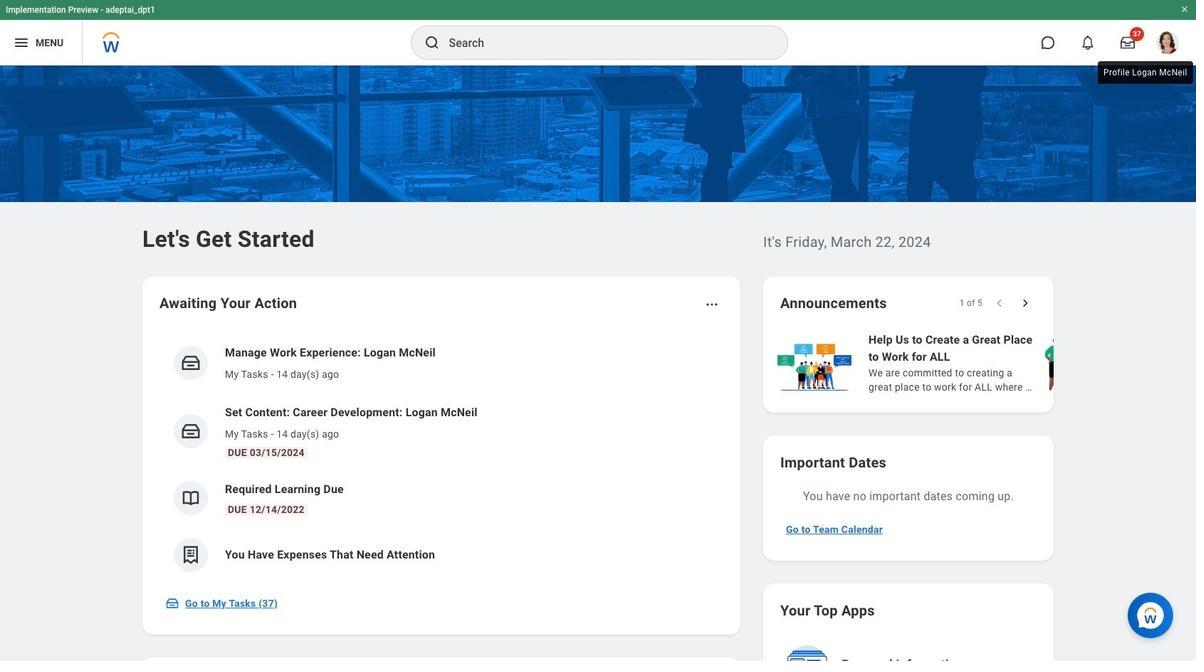 Task type: locate. For each thing, give the bounding box(es) containing it.
chevron left small image
[[993, 296, 1007, 310]]

tooltip
[[1095, 58, 1196, 87]]

search image
[[423, 34, 440, 51]]

chevron right small image
[[1018, 296, 1032, 310]]

Search Workday  search field
[[449, 27, 758, 58]]

inbox large image
[[1121, 36, 1135, 50]]

0 vertical spatial inbox image
[[180, 352, 202, 374]]

banner
[[0, 0, 1196, 66]]

1 horizontal spatial list
[[775, 330, 1196, 396]]

1 vertical spatial inbox image
[[180, 421, 202, 442]]

status
[[960, 298, 983, 309]]

main content
[[0, 66, 1196, 662]]

list
[[775, 330, 1196, 396], [160, 333, 723, 584]]

profile logan mcneil image
[[1156, 31, 1179, 57]]

2 vertical spatial inbox image
[[165, 597, 179, 611]]

inbox image
[[180, 352, 202, 374], [180, 421, 202, 442], [165, 597, 179, 611]]



Task type: vqa. For each thing, say whether or not it's contained in the screenshot.
the middle "Employee's Photo (Logan McNeil)"
no



Task type: describe. For each thing, give the bounding box(es) containing it.
justify image
[[13, 34, 30, 51]]

0 horizontal spatial list
[[160, 333, 723, 584]]

close environment banner image
[[1181, 5, 1189, 14]]

book open image
[[180, 488, 202, 509]]

related actions image
[[705, 298, 719, 312]]

dashboard expenses image
[[180, 545, 202, 566]]

notifications large image
[[1081, 36, 1095, 50]]



